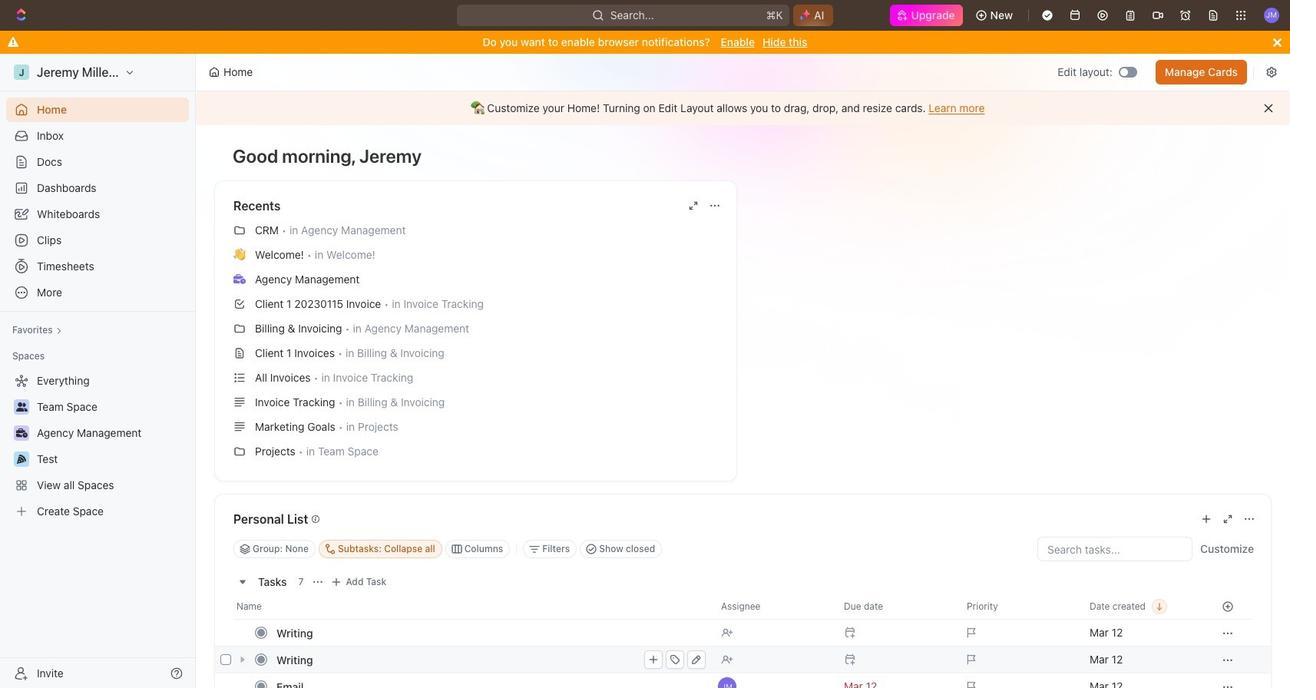 Task type: describe. For each thing, give the bounding box(es) containing it.
tree inside sidebar navigation
[[6, 369, 189, 524]]

Search tasks... text field
[[1038, 538, 1192, 561]]

user group image
[[16, 402, 27, 412]]

pizza slice image
[[17, 455, 26, 464]]

jeremy miller's workspace, , element
[[14, 65, 29, 80]]



Task type: vqa. For each thing, say whether or not it's contained in the screenshot.
FILTERS
no



Task type: locate. For each thing, give the bounding box(es) containing it.
business time image
[[233, 274, 246, 284], [16, 429, 27, 438]]

alert
[[196, 91, 1290, 125]]

0 horizontal spatial business time image
[[16, 429, 27, 438]]

0 vertical spatial business time image
[[233, 274, 246, 284]]

1 vertical spatial business time image
[[16, 429, 27, 438]]

sidebar navigation
[[0, 54, 199, 688]]

1 horizontal spatial business time image
[[233, 274, 246, 284]]

tree
[[6, 369, 189, 524]]



